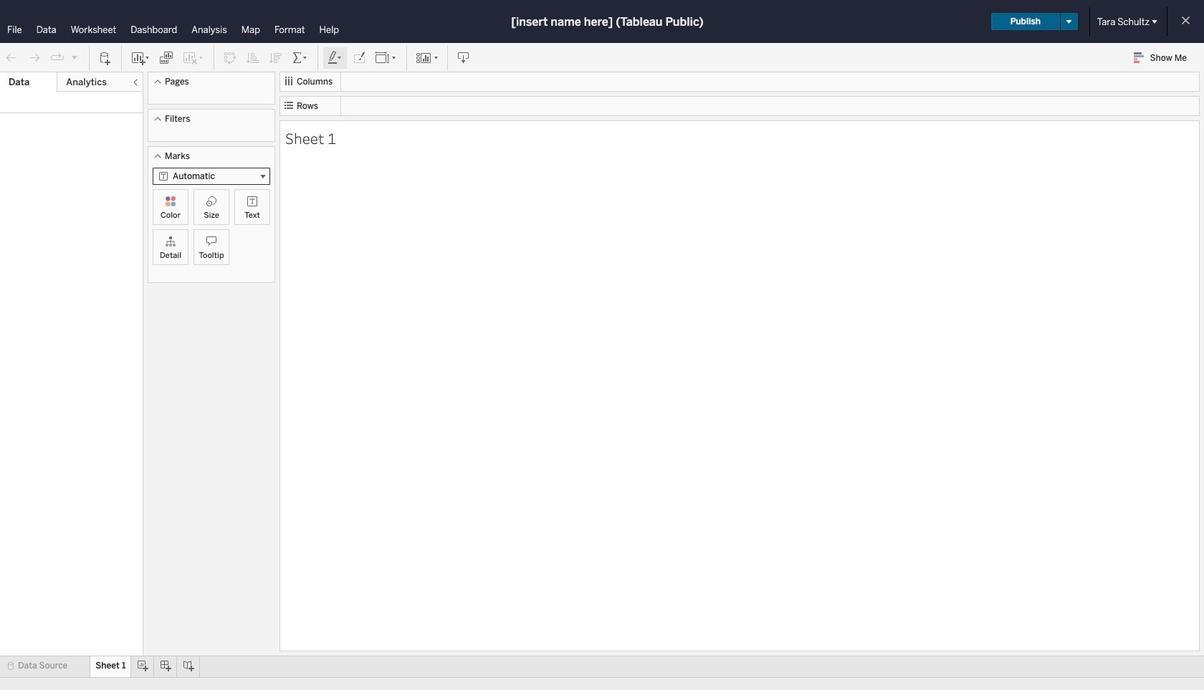 Task type: locate. For each thing, give the bounding box(es) containing it.
replay animation image right the redo icon
[[50, 51, 65, 65]]

format workbook image
[[352, 51, 366, 65]]

replay animation image
[[50, 51, 65, 65], [70, 53, 79, 61]]

0 horizontal spatial replay animation image
[[50, 51, 65, 65]]

redo image
[[27, 51, 42, 65]]

replay animation image left new data source image
[[70, 53, 79, 61]]

undo image
[[4, 51, 19, 65]]

1 horizontal spatial replay animation image
[[70, 53, 79, 61]]

show/hide cards image
[[416, 51, 439, 65]]

fit image
[[375, 51, 398, 65]]

totals image
[[292, 51, 309, 65]]



Task type: vqa. For each thing, say whether or not it's contained in the screenshot.
Salesforce Logo
no



Task type: describe. For each thing, give the bounding box(es) containing it.
highlight image
[[327, 51, 343, 65]]

collapse image
[[131, 78, 140, 87]]

sort ascending image
[[246, 51, 260, 65]]

download image
[[457, 51, 471, 65]]

new data source image
[[98, 51, 113, 65]]

swap rows and columns image
[[223, 51, 237, 65]]

clear sheet image
[[182, 51, 205, 65]]

duplicate image
[[159, 51, 173, 65]]

sort descending image
[[269, 51, 283, 65]]

new worksheet image
[[130, 51, 151, 65]]



